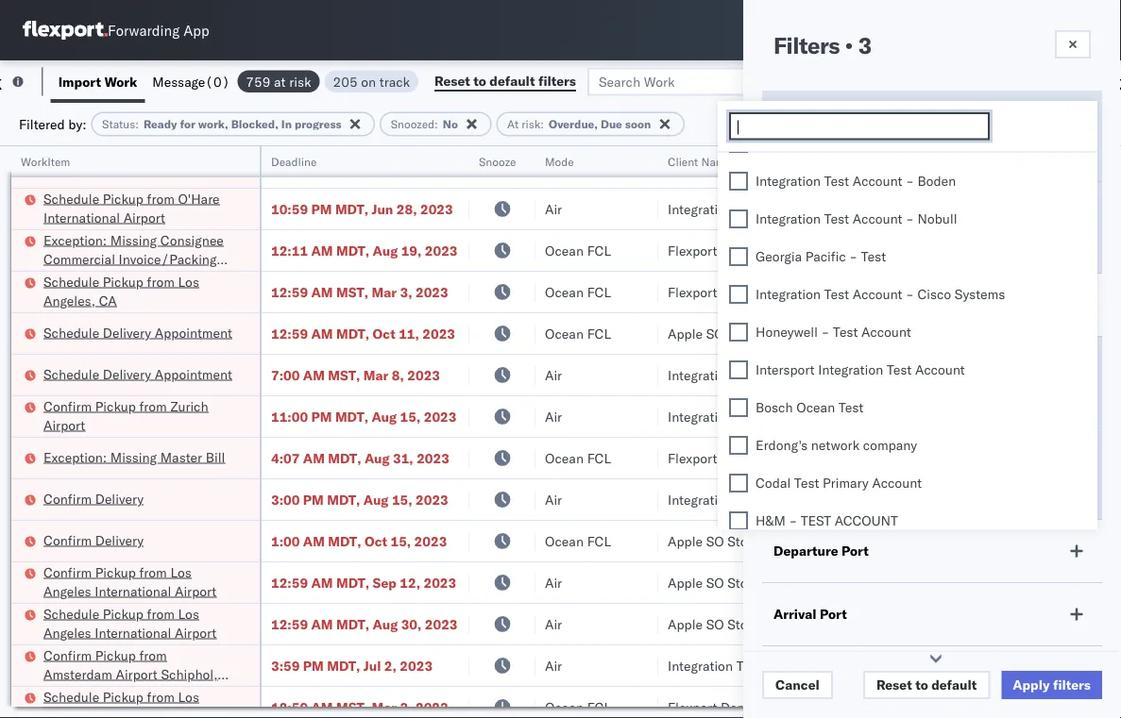 Task type: describe. For each thing, give the bounding box(es) containing it.
schiphol,
[[161, 667, 218, 683]]

not for 12:59 am mdt, aug 30, 2023
[[808, 616, 834, 633]]

(do for 12:59 am mdt, aug 30, 2023
[[777, 616, 804, 633]]

11:00 pm mdt, aug 15, 2023
[[271, 409, 457, 425]]

ag left flex-2377570
[[976, 492, 994, 508]]

am right 1:00
[[303, 533, 325, 550]]

apply filters button
[[1002, 672, 1102, 700]]

3 ocean fcl from the top
[[545, 325, 611, 342]]

mst, for first schedule pickup from los angeles, ca link from the bottom
[[336, 700, 369, 716]]

filters • 3
[[774, 31, 872, 60]]

due
[[601, 117, 622, 131]]

at
[[274, 73, 286, 90]]

3 flexport from the top
[[668, 450, 717, 467]]

at risk : overdue, due soon
[[507, 117, 651, 131]]

filters inside reset to default filters button
[[538, 73, 576, 89]]

pickup for schedule pickup from los angeles international airport button on the bottom left of page
[[103, 606, 144, 623]]

mdt, for 4:59 pm mdt, sep 3, 2023
[[327, 159, 360, 176]]

flex-2124373
[[1010, 159, 1108, 176]]

1 demo from the top
[[721, 242, 756, 259]]

pickup for confirm pickup from amsterdam airport schiphol, haarlemmermeer, netherlands button
[[95, 648, 136, 664]]

mar for first schedule pickup from los angeles, ca button from the top
[[372, 284, 397, 300]]

delivery down exception: missing master bill button
[[95, 491, 144, 507]]

mdt, for 1:00 am mdt, oct 15, 2023
[[328, 533, 361, 550]]

consignee down nobull
[[878, 242, 941, 259]]

import work
[[58, 73, 137, 90]]

19,
[[401, 242, 422, 259]]

karl for 3:59 pm mdt, jul 2, 2023
[[953, 658, 977, 675]]

3 flex-1911466 from the top
[[1010, 700, 1108, 716]]

am down 1:00 am mdt, oct 15, 2023 on the left bottom
[[311, 575, 333, 591]]

systems
[[955, 287, 1005, 303]]

import work button
[[51, 60, 145, 103]]

schedule for flex-2166988
[[43, 366, 99, 383]]

boden
[[918, 173, 956, 190]]

international inside schedule pickup from o'hare international airport
[[43, 209, 120, 226]]

consignee up "codal"
[[759, 450, 823, 467]]

integration down 4
[[756, 173, 821, 190]]

am up 12:59 am mdt, oct 11, 2023 on the top left
[[311, 284, 333, 300]]

apply filters
[[1013, 677, 1091, 694]]

3:59 pm mdt, jul 2, 2023
[[271, 658, 433, 675]]

8,
[[392, 367, 404, 384]]

netherlands
[[154, 685, 228, 702]]

pickup down the amsterdam
[[103, 689, 144, 706]]

1 flex-2177389 from the top
[[1010, 325, 1108, 342]]

2,
[[384, 658, 397, 675]]

2023 for confirm pickup from los angeles international airport link
[[424, 575, 457, 591]]

1 vertical spatial 3,
[[400, 284, 412, 300]]

angeles for schedule pickup from los angeles international airport
[[43, 625, 91, 641]]

erdong's network company
[[756, 438, 917, 454]]

mdt, for 3:00 pm mdt, aug 15, 2023
[[327, 492, 360, 508]]

ag up erdong's network company
[[853, 409, 871, 425]]

integration up bosch ocean test
[[791, 367, 856, 384]]

exception: missing consignee commercial invoice/packing list link
[[43, 231, 235, 286]]

schedule delivery appointment button for 12:59 am mdt, oct 11, 2023
[[43, 324, 232, 344]]

aug for 11:00 pm mdt, aug 15, 2023
[[372, 409, 397, 425]]

intersport
[[756, 362, 815, 379]]

confirm pickup from amsterdam airport schiphol, haarlemmermeer, netherlands
[[43, 648, 228, 702]]

apple so storage (do not use) down account
[[791, 575, 994, 591]]

3 resize handle column header from the left
[[513, 146, 536, 719]]

jul
[[364, 658, 381, 675]]

ag left flex-2389713 at the bottom right of page
[[976, 409, 994, 425]]

10 flex- from the top
[[1010, 533, 1051, 550]]

integration left "codal"
[[668, 492, 733, 508]]

integration up network
[[791, 409, 856, 425]]

5 flex- from the top
[[1010, 325, 1051, 342]]

cascade for cascade trading ltd.
[[791, 159, 843, 176]]

import
[[58, 73, 101, 90]]

cisco
[[918, 287, 951, 303]]

angeles for confirm pickup from los angeles international airport
[[43, 583, 91, 600]]

2 12:59 from the top
[[271, 325, 308, 342]]

759 at risk
[[246, 73, 311, 90]]

confirm pickup from los angeles international airport link
[[43, 564, 235, 601]]

am right the 4:07
[[303, 450, 325, 467]]

2023 right 8,
[[407, 367, 440, 384]]

integration test account - on ag up account
[[791, 492, 994, 508]]

aug for 3:00 pm mdt, aug 15, 2023
[[364, 492, 389, 508]]

12:59 am mdt, aug 30, 2023
[[271, 616, 458, 633]]

exception: missing consignee commercial invoice/packing list button
[[43, 231, 235, 286]]

mdt, for 11:00 pm mdt, aug 15, 2023
[[335, 409, 368, 425]]

2023 right 11,
[[423, 325, 455, 342]]

1 vertical spatial mst,
[[328, 367, 360, 384]]

flex-2342347
[[1010, 575, 1108, 591]]

1 bookings test consignee from the top
[[791, 242, 941, 259]]

status for status : ready for work, blocked, in progress
[[102, 117, 135, 131]]

integration test account - on ag up 'erdong's'
[[668, 409, 871, 425]]

integration test account - boden
[[756, 173, 956, 190]]

consignee up integration test account - boden
[[791, 154, 845, 169]]

karl for 7:00 am mst, mar 8, 2023
[[953, 367, 977, 384]]

consignee down overdue button
[[878, 284, 941, 300]]

2 flex-1911466 from the top
[[1010, 284, 1108, 300]]

5 ocean fcl from the top
[[545, 533, 611, 550]]

resize handle column header for deadline
[[447, 146, 470, 719]]

4 ocean fcl from the top
[[545, 450, 611, 467]]

forwarding
[[108, 21, 180, 39]]

4 button
[[774, 142, 1091, 170]]

schedule pickup from los angeles international airport button
[[43, 605, 235, 645]]

risk for at risk
[[792, 205, 816, 222]]

zurich
[[170, 398, 208, 415]]

from for confirm pickup from los angeles international airport link
[[139, 564, 167, 581]]

bookings for first schedule pickup from los angeles, ca link from the bottom
[[791, 700, 846, 716]]

confirm delivery for second confirm delivery link from the bottom of the page
[[43, 491, 144, 507]]

h&m - test account
[[756, 513, 898, 530]]

2 ocean fcl from the top
[[545, 284, 611, 300]]

integration test account - suitsupply
[[756, 136, 981, 152]]

fcl for "exception: missing consignee commercial invoice/packing list" link
[[587, 242, 611, 259]]

schedule pickup from o'hare international airport button
[[43, 189, 235, 229]]

schedule delivery appointment button for 7:00 am mst, mar 8, 2023
[[43, 365, 232, 386]]

primary
[[823, 476, 869, 492]]

use) left flex-2342347
[[960, 575, 994, 591]]

use) for 12:59 am mdt, sep 12, 2023
[[837, 575, 871, 591]]

2023 for schedule pickup from o'hare international airport link
[[420, 201, 453, 217]]

not for 1:00 am mdt, oct 15, 2023
[[808, 533, 834, 550]]

4 fcl from the top
[[587, 450, 611, 467]]

so for 12:59 am mdt, sep 12, 2023
[[706, 575, 724, 591]]

11:00
[[271, 409, 308, 425]]

1 vertical spatial client name
[[774, 452, 852, 468]]

snoozed for snoozed
[[774, 297, 827, 313]]

arrival port
[[774, 607, 847, 623]]

flex-2221222
[[1010, 201, 1108, 217]]

consignee down georgia
[[759, 284, 823, 300]]

fcl for first schedule pickup from los angeles, ca link from the bottom
[[587, 700, 611, 716]]

4 bookings test consignee from the top
[[791, 700, 941, 716]]

cascade for cascade trading
[[668, 159, 720, 176]]

2023 right 31,
[[417, 450, 450, 467]]

codal test primary account
[[756, 476, 922, 492]]

use) up reset to default at bottom right
[[960, 616, 994, 633]]

not for 12:59 am mdt, oct 11, 2023
[[808, 325, 834, 342]]

pickup for confirm pickup from zurich airport button
[[95, 398, 136, 415]]

apple so storage (do not use) for 1:00 am mdt, oct 15, 2023
[[668, 533, 871, 550]]

upload
[[43, 158, 86, 175]]

in
[[281, 117, 292, 131]]

28,
[[397, 201, 417, 217]]

(do for 12:59 am mdt, oct 11, 2023
[[777, 325, 804, 342]]

8 flex- from the top
[[1010, 450, 1051, 467]]

flex id
[[980, 154, 1015, 169]]

default for reset to default
[[932, 677, 977, 694]]

international for confirm
[[95, 583, 171, 600]]

1 vertical spatial name
[[815, 452, 852, 468]]

flex-2345290
[[1010, 616, 1108, 633]]

network
[[811, 438, 860, 454]]

2 confirm from the top
[[43, 491, 92, 507]]

mar for schedule delivery appointment button corresponding to 7:00 am mst, mar 8, 2023
[[364, 367, 389, 384]]

1 confirm delivery button from the top
[[43, 490, 144, 511]]

3 bookings test consignee from the top
[[791, 450, 941, 467]]

4:59 pm mdt, sep 3, 2023
[[271, 159, 439, 176]]

-- for 1:00 am mdt, oct 15, 2023
[[791, 533, 807, 550]]

3 fcl from the top
[[587, 325, 611, 342]]

integration test account - karl lagerfeld for 7:00 am mst, mar 8, 2023
[[791, 367, 1037, 384]]

am right 12:11
[[311, 242, 333, 259]]

2 vertical spatial 3,
[[400, 700, 412, 716]]

schedule for flex-2177389
[[43, 325, 99, 341]]

oct for 11,
[[373, 325, 396, 342]]

angeles, for 1st schedule pickup from los angeles, ca link from the top of the page
[[43, 292, 95, 309]]

am right 7:00
[[303, 367, 325, 384]]

1 confirm delivery link from the top
[[43, 490, 144, 509]]

3 demo from the top
[[721, 450, 756, 467]]

(do for 12:59 am mdt, sep 12, 2023
[[777, 575, 804, 591]]

4:07 am mdt, aug 31, 2023
[[271, 450, 450, 467]]

schedule pickup from los angeles international airport link
[[43, 605, 235, 643]]

2023 down 4:07 am mdt, aug 31, 2023
[[416, 492, 449, 508]]

ag up account
[[853, 492, 871, 508]]

3 : from the left
[[541, 117, 544, 131]]

upload proof of delivery button
[[43, 157, 189, 178]]

exception
[[927, 73, 989, 90]]

to for reset to default
[[916, 677, 928, 694]]

flex-1919146
[[1010, 450, 1108, 467]]

mar for first schedule pickup from los angeles, ca button from the bottom
[[372, 700, 397, 716]]

honeywell - test account
[[756, 325, 911, 341]]

confirm pickup from zurich airport button
[[43, 397, 235, 437]]

consignee down at risk
[[759, 242, 823, 259]]

2 bookings test consignee from the top
[[791, 284, 941, 300]]

message (0)
[[152, 73, 230, 90]]

consignee button
[[781, 150, 951, 169]]

apple for 12:59 am mdt, aug 30, 2023
[[668, 616, 703, 633]]

erdong's
[[756, 438, 808, 454]]

apple so storage (do not use) up reset to default at bottom right
[[791, 616, 994, 633]]

am up 3:59 pm mdt, jul 2, 2023
[[311, 616, 333, 633]]

3 confirm from the top
[[43, 532, 92, 549]]

cascade trading ltd.
[[791, 159, 917, 176]]

by:
[[68, 116, 87, 132]]

snooze
[[479, 154, 516, 169]]

flex-2389713
[[1010, 409, 1108, 425]]

consignee down cancel
[[759, 700, 823, 716]]

h&m
[[756, 513, 786, 530]]

integration down honeywell - test account
[[818, 362, 884, 379]]

13 flex- from the top
[[1010, 658, 1051, 675]]

4:59
[[271, 159, 300, 176]]

4
[[795, 147, 803, 164]]

1 schedule pickup from los angeles, ca button from the top
[[43, 273, 235, 312]]

3 flex- from the top
[[1010, 242, 1051, 259]]

reset to default filters button
[[423, 68, 588, 96]]

company
[[863, 438, 917, 454]]

30,
[[401, 616, 422, 633]]

storage for 12:59 am mdt, aug 30, 2023
[[728, 616, 773, 633]]

11,
[[399, 325, 419, 342]]

12 flex- from the top
[[1010, 616, 1051, 633]]

15, for 3:00 pm mdt, aug 15, 2023
[[392, 492, 412, 508]]

confirm pickup from los angeles international airport button
[[43, 564, 235, 603]]

suitsupply
[[918, 136, 981, 152]]

los for first schedule pickup from los angeles, ca button from the top
[[178, 273, 199, 290]]

2023 for first schedule pickup from los angeles, ca link from the bottom
[[416, 700, 448, 716]]

2023 for schedule pickup from los angeles international airport link
[[425, 616, 458, 633]]

4 flex- from the top
[[1010, 284, 1051, 300]]

pickup down commercial
[[103, 273, 144, 290]]

11 flex- from the top
[[1010, 575, 1051, 591]]

mode button
[[536, 150, 640, 169]]

1 horizontal spatial mode
[[774, 360, 809, 376]]

integration up honeywell
[[756, 287, 821, 303]]

client name inside button
[[668, 154, 731, 169]]

consignee down reset to default at bottom right
[[878, 700, 941, 716]]

1:00
[[271, 533, 300, 550]]

work
[[104, 73, 137, 90]]

2132767
[[1051, 658, 1108, 675]]

filtered by:
[[19, 116, 87, 132]]

0 vertical spatial 3,
[[391, 159, 403, 176]]

schedule delivery appointment link for 12:59
[[43, 324, 232, 342]]

integration up "overdue"
[[791, 201, 856, 217]]

airport inside confirm pickup from zurich airport
[[43, 417, 85, 434]]

storage for 1:00 am mdt, oct 15, 2023
[[728, 533, 773, 550]]

consignee down 2 button
[[878, 450, 941, 467]]

7:00 am mst, mar 8, 2023
[[271, 367, 440, 384]]

angeles, for first schedule pickup from los angeles, ca link from the bottom
[[43, 708, 95, 719]]

15, for 1:00 am mdt, oct 15, 2023
[[391, 533, 411, 550]]

2 schedule from the top
[[43, 273, 99, 290]]

actions
[[1065, 154, 1104, 169]]

upload proof of delivery link
[[43, 157, 189, 176]]

1911466 for 1st schedule pickup from los angeles, ca link from the top of the page
[[1051, 284, 1108, 300]]

pm for 10:59
[[311, 201, 332, 217]]

airport inside confirm pickup from los angeles international airport
[[175, 583, 217, 600]]

integration up h&m - test account
[[791, 492, 856, 508]]

confirm for los
[[43, 564, 92, 581]]

flexport demo consignee for first schedule pickup from los angeles, ca link from the bottom
[[668, 700, 823, 716]]



Task type: locate. For each thing, give the bounding box(es) containing it.
schedule pickup from los angeles, ca for first schedule pickup from los angeles, ca link from the bottom
[[43, 689, 199, 719]]

apple so storage (do not use) down h&m
[[668, 533, 871, 550]]

0 vertical spatial confirm delivery link
[[43, 490, 144, 509]]

1 vertical spatial 12:59 am mst, mar 3, 2023
[[271, 700, 448, 716]]

1 horizontal spatial filters
[[1053, 677, 1091, 694]]

0 vertical spatial exception:
[[43, 232, 107, 248]]

3 12:59 from the top
[[271, 575, 308, 591]]

flex- up flex-2345290
[[1010, 575, 1051, 591]]

soon
[[625, 117, 651, 131]]

flex- down the flex id "button"
[[1010, 201, 1051, 217]]

-- up intersport
[[791, 325, 807, 342]]

flex id button
[[970, 150, 1102, 169]]

0 vertical spatial name
[[701, 154, 731, 169]]

0 vertical spatial karl
[[953, 367, 977, 384]]

client inside button
[[668, 154, 698, 169]]

0 vertical spatial integration test account - karl lagerfeld
[[791, 367, 1037, 384]]

integration up at risk
[[756, 136, 821, 152]]

fcl for 1st confirm delivery link from the bottom of the page
[[587, 533, 611, 550]]

2345290
[[1051, 616, 1108, 633]]

for
[[180, 117, 195, 131]]

appointment for 12:59 am mdt, oct 11, 2023
[[155, 325, 232, 341]]

1 vertical spatial 15,
[[392, 492, 412, 508]]

ltd.
[[894, 159, 917, 176]]

mdt, up 3:00 pm mdt, aug 15, 2023
[[328, 450, 361, 467]]

1 : from the left
[[135, 117, 139, 131]]

1 horizontal spatial :
[[435, 117, 438, 131]]

0 horizontal spatial at
[[507, 117, 519, 131]]

0 vertical spatial to
[[474, 73, 486, 89]]

1 vertical spatial flex-2177389
[[1010, 533, 1108, 550]]

(do
[[777, 325, 804, 342], [777, 533, 804, 550], [777, 575, 804, 591], [900, 575, 927, 591], [777, 616, 804, 633], [900, 616, 927, 633]]

so for 12:59 am mdt, oct 11, 2023
[[706, 325, 724, 342]]

12:59 am mst, mar 3, 2023 for 1st schedule pickup from los angeles, ca link from the top of the page
[[271, 284, 448, 300]]

0 horizontal spatial trading
[[723, 159, 768, 176]]

0 vertical spatial schedule pickup from los angeles, ca
[[43, 273, 199, 309]]

0 vertical spatial confirm delivery
[[43, 491, 144, 507]]

schedule pickup from los angeles, ca link
[[43, 273, 235, 310], [43, 688, 235, 719]]

airport up haarlemmermeer,
[[116, 667, 158, 683]]

1 vertical spatial appointment
[[155, 366, 232, 383]]

flex- down flex-2342347
[[1010, 616, 1051, 633]]

31,
[[393, 450, 413, 467]]

international inside schedule pickup from los angeles international airport
[[95, 625, 171, 641]]

0 vertical spatial mst,
[[336, 284, 369, 300]]

3 1911466 from the top
[[1051, 700, 1108, 716]]

bookings test consignee up honeywell - test account
[[791, 284, 941, 300]]

mode inside button
[[545, 154, 574, 169]]

1 vertical spatial confirm delivery button
[[43, 531, 144, 552]]

flex-2132767
[[1010, 658, 1108, 675]]

exception:
[[43, 232, 107, 248], [43, 449, 107, 466]]

4 resize handle column header from the left
[[636, 146, 658, 719]]

0 vertical spatial ca
[[99, 292, 117, 309]]

filters
[[774, 31, 840, 60]]

reset for reset to default filters
[[435, 73, 470, 89]]

os
[[1068, 23, 1086, 37]]

0 horizontal spatial filters
[[538, 73, 576, 89]]

6 air from the top
[[545, 616, 562, 633]]

aug left 30,
[[373, 616, 398, 633]]

ca for 1st schedule pickup from los angeles, ca link from the top of the page
[[99, 292, 117, 309]]

0 vertical spatial confirm delivery button
[[43, 490, 144, 511]]

1 2177389 from the top
[[1051, 325, 1108, 342]]

message
[[152, 73, 205, 90]]

1 12:59 from the top
[[271, 284, 308, 300]]

0 vertical spatial client
[[668, 154, 698, 169]]

oct for 15,
[[365, 533, 387, 550]]

pm for 3:00
[[303, 492, 324, 508]]

ocean fcl
[[545, 242, 611, 259], [545, 284, 611, 300], [545, 325, 611, 342], [545, 450, 611, 467], [545, 533, 611, 550], [545, 700, 611, 716]]

pickup inside confirm pickup from zurich airport
[[95, 398, 136, 415]]

reset inside reset to default button
[[877, 677, 912, 694]]

airport inside the confirm pickup from amsterdam airport schiphol, haarlemmermeer, netherlands
[[116, 667, 158, 683]]

2023 for confirm pickup from amsterdam airport schiphol, haarlemmermeer, netherlands link
[[400, 658, 433, 675]]

5 air from the top
[[545, 575, 562, 591]]

1 horizontal spatial to
[[916, 677, 928, 694]]

on
[[361, 73, 376, 90]]

1 vertical spatial lagerfeld
[[980, 658, 1037, 675]]

los up schedule pickup from los angeles international airport link
[[170, 564, 192, 581]]

3 flexport demo consignee from the top
[[668, 450, 823, 467]]

mdt, for 12:59 am mdt, oct 11, 2023
[[336, 325, 370, 342]]

2 vertical spatial 1911466
[[1051, 700, 1108, 716]]

app
[[183, 21, 209, 39]]

air for 12:59 am mdt, sep 12, 2023
[[545, 575, 562, 591]]

status
[[774, 113, 815, 130], [102, 117, 135, 131]]

1 1911466 from the top
[[1051, 242, 1108, 259]]

1 vertical spatial mode
[[774, 360, 809, 376]]

1 vertical spatial flex-1911466
[[1010, 284, 1108, 300]]

account
[[853, 136, 903, 152], [853, 173, 903, 190], [888, 201, 938, 217], [853, 211, 903, 228], [853, 287, 903, 303], [862, 325, 911, 341], [915, 362, 965, 379], [888, 367, 938, 384], [765, 409, 815, 425], [888, 409, 938, 425], [872, 476, 922, 492], [765, 492, 815, 508], [888, 492, 938, 508], [888, 658, 938, 675]]

apple so storage (do not use)
[[668, 325, 871, 342], [668, 533, 871, 550], [668, 575, 871, 591], [791, 575, 994, 591], [668, 616, 871, 633], [791, 616, 994, 633]]

0 vertical spatial reset
[[435, 73, 470, 89]]

0 vertical spatial 15,
[[400, 409, 421, 425]]

from inside confirm pickup from zurich airport
[[139, 398, 167, 415]]

angeles inside schedule pickup from los angeles international airport
[[43, 625, 91, 641]]

4 air from the top
[[545, 492, 562, 508]]

confirm inside the confirm pickup from amsterdam airport schiphol, haarlemmermeer, netherlands
[[43, 648, 92, 664]]

forwarding app link
[[23, 21, 209, 40]]

commercial
[[43, 251, 115, 267]]

flexport demo consignee
[[668, 242, 823, 259], [668, 284, 823, 300], [668, 450, 823, 467], [668, 700, 823, 716]]

mdt, up 1:00 am mdt, oct 15, 2023 on the left bottom
[[327, 492, 360, 508]]

1911466 for first schedule pickup from los angeles, ca link from the bottom
[[1051, 700, 1108, 716]]

confirm delivery link up confirm pickup from los angeles international airport
[[43, 531, 144, 550]]

1 confirm from the top
[[43, 398, 92, 415]]

so for 1:00 am mdt, oct 15, 2023
[[706, 533, 724, 550]]

am down 3:59 pm mdt, jul 2, 2023
[[311, 700, 333, 716]]

1 horizontal spatial risk
[[522, 117, 541, 131]]

pm for 3:59
[[303, 658, 324, 675]]

at up snooze
[[507, 117, 519, 131]]

2 angeles, from the top
[[43, 708, 95, 719]]

0 vertical spatial 12:59 am mst, mar 3, 2023
[[271, 284, 448, 300]]

2 karl from the top
[[953, 658, 977, 675]]

1 vertical spatial default
[[932, 677, 977, 694]]

schedule down the upload on the left of page
[[43, 190, 99, 207]]

: for snoozed
[[435, 117, 438, 131]]

flex-1911466 right the systems
[[1010, 284, 1108, 300]]

delivery inside button
[[141, 158, 189, 175]]

client name
[[668, 154, 731, 169], [774, 452, 852, 468]]

pickup for schedule pickup from o'hare international airport button
[[103, 190, 144, 207]]

3, up 11,
[[400, 284, 412, 300]]

1 vertical spatial schedule delivery appointment
[[43, 366, 232, 383]]

integration up georgia
[[756, 211, 821, 228]]

1 resize handle column header from the left
[[237, 146, 260, 719]]

pickup for confirm pickup from los angeles international airport 'button'
[[95, 564, 136, 581]]

9 flex- from the top
[[1010, 492, 1051, 508]]

3,
[[391, 159, 403, 176], [400, 284, 412, 300], [400, 700, 412, 716]]

integration test account - on ag up h&m
[[668, 492, 871, 508]]

angeles, down list
[[43, 292, 95, 309]]

pickup inside confirm pickup from los angeles international airport
[[95, 564, 136, 581]]

1 exception: from the top
[[43, 232, 107, 248]]

1 vertical spatial risk
[[522, 117, 541, 131]]

1 vertical spatial sep
[[373, 575, 397, 591]]

schedule delivery appointment down exception: missing consignee commercial invoice/packing list
[[43, 325, 232, 341]]

risk left overdue,
[[522, 117, 541, 131]]

confirm pickup from zurich airport
[[43, 398, 208, 434]]

1 vertical spatial client
[[774, 452, 812, 468]]

0 vertical spatial --
[[791, 325, 807, 342]]

2 schedule pickup from los angeles, ca link from the top
[[43, 688, 235, 719]]

0 vertical spatial appointment
[[155, 325, 232, 341]]

exception: for exception: missing consignee commercial invoice/packing list
[[43, 232, 107, 248]]

0 vertical spatial international
[[43, 209, 120, 226]]

0 vertical spatial risk
[[289, 73, 311, 90]]

1 vertical spatial 1911466
[[1051, 284, 1108, 300]]

0 vertical spatial port
[[842, 543, 869, 560]]

apple so storage (do not use) for 12:59 am mdt, aug 30, 2023
[[668, 616, 871, 633]]

3:00
[[271, 492, 300, 508]]

filters inside apply filters button
[[1053, 677, 1091, 694]]

Search Work text field
[[588, 68, 794, 96]]

3 bookings from the top
[[791, 450, 846, 467]]

schedule inside schedule pickup from o'hare international airport
[[43, 190, 99, 207]]

pickup inside the confirm pickup from amsterdam airport schiphol, haarlemmermeer, netherlands
[[95, 648, 136, 664]]

flexport demo consignee up "codal"
[[668, 450, 823, 467]]

flex-1919146 button
[[980, 445, 1112, 472], [980, 445, 1112, 472]]

apple so storage (do not use) for 12:59 am mdt, oct 11, 2023
[[668, 325, 871, 342]]

integration test account - on ag
[[668, 409, 871, 425], [791, 409, 994, 425], [668, 492, 871, 508], [791, 492, 994, 508]]

filtered
[[19, 116, 65, 132]]

pm for 4:59
[[303, 159, 324, 176]]

upload proof of delivery
[[43, 158, 189, 175]]

schedule delivery appointment link
[[43, 324, 232, 342], [43, 365, 232, 384]]

mst, up 12:59 am mdt, oct 11, 2023 on the top left
[[336, 284, 369, 300]]

0 vertical spatial angeles
[[43, 583, 91, 600]]

1 vertical spatial ca
[[99, 708, 117, 719]]

1 flex-1911466 from the top
[[1010, 242, 1108, 259]]

from down confirm pickup from los angeles international airport 'button'
[[147, 606, 175, 623]]

air for 11:00 pm mdt, aug 15, 2023
[[545, 409, 562, 425]]

0 vertical spatial lagerfeld
[[980, 367, 1037, 384]]

confirm delivery for 1st confirm delivery link from the bottom of the page
[[43, 532, 144, 549]]

schedule delivery appointment button down exception: missing consignee commercial invoice/packing list
[[43, 324, 232, 344]]

0 vertical spatial 2177389
[[1051, 325, 1108, 342]]

sep for 3,
[[364, 159, 387, 176]]

1:00 am mdt, oct 15, 2023
[[271, 533, 447, 550]]

integration up cancel
[[791, 658, 856, 675]]

2 confirm delivery from the top
[[43, 532, 144, 549]]

from for confirm pickup from amsterdam airport schiphol, haarlemmermeer, netherlands link
[[139, 648, 167, 664]]

2 schedule delivery appointment link from the top
[[43, 365, 232, 384]]

pickup up exception: missing master bill
[[95, 398, 136, 415]]

mdt, down 1:00 am mdt, oct 15, 2023 on the left bottom
[[336, 575, 370, 591]]

delivery for 1:00
[[95, 532, 144, 549]]

1 vertical spatial missing
[[110, 449, 157, 466]]

aug down 8,
[[372, 409, 397, 425]]

1 horizontal spatial client name
[[774, 452, 852, 468]]

nobull
[[918, 211, 958, 228]]

am up 7:00 am mst, mar 8, 2023
[[311, 325, 333, 342]]

aug for 12:59 am mdt, aug 30, 2023
[[373, 616, 398, 633]]

apple so storage (do not use) up arrival
[[668, 575, 871, 591]]

mst, for 1st schedule pickup from los angeles, ca link from the top of the page
[[336, 284, 369, 300]]

flex-2132767 button
[[980, 653, 1112, 680], [980, 653, 1112, 680]]

2 fcl from the top
[[587, 284, 611, 300]]

name inside 'client name' button
[[701, 154, 731, 169]]

1 integration test account - karl lagerfeld from the top
[[791, 367, 1037, 384]]

from inside confirm pickup from los angeles international airport
[[139, 564, 167, 581]]

10:59 pm mdt, jun 28, 2023
[[271, 201, 453, 217]]

2 confirm delivery link from the top
[[43, 531, 144, 550]]

2 vertical spatial international
[[95, 625, 171, 641]]

0 vertical spatial mode
[[545, 154, 574, 169]]

0 horizontal spatial cascade
[[668, 159, 720, 176]]

bookings down at risk
[[791, 242, 846, 259]]

trading for cascade trading
[[723, 159, 768, 176]]

exception: missing consignee commercial invoice/packing list
[[43, 232, 224, 286]]

7 air from the top
[[545, 658, 562, 675]]

1 trading from the left
[[723, 159, 768, 176]]

los inside confirm pickup from los angeles international airport
[[170, 564, 192, 581]]

12:59 am mst, mar 3, 2023 down 3:59 pm mdt, jul 2, 2023
[[271, 700, 448, 716]]

2 vertical spatial mar
[[372, 700, 397, 716]]

1 schedule pickup from los angeles, ca link from the top
[[43, 273, 235, 310]]

1 horizontal spatial snoozed
[[774, 297, 827, 313]]

1 horizontal spatial at
[[774, 205, 788, 222]]

2023 up 12, at the left bottom
[[414, 533, 447, 550]]

0 vertical spatial client name
[[668, 154, 731, 169]]

airport inside schedule pickup from o'hare international airport
[[123, 209, 165, 226]]

exception: inside exception: missing consignee commercial invoice/packing list
[[43, 232, 107, 248]]

storage for 12:59 am mdt, oct 11, 2023
[[728, 325, 773, 342]]

codal
[[756, 476, 791, 492]]

None checkbox
[[729, 135, 748, 154], [729, 172, 748, 191], [729, 210, 748, 229], [729, 248, 748, 267], [729, 286, 748, 305], [729, 361, 748, 380], [729, 437, 748, 456], [729, 135, 748, 154], [729, 172, 748, 191], [729, 210, 748, 229], [729, 248, 748, 267], [729, 286, 748, 305], [729, 361, 748, 380], [729, 437, 748, 456]]

los for schedule pickup from los angeles international airport button on the bottom left of page
[[178, 606, 199, 623]]

lagerfeld up flex-2389713 at the bottom right of page
[[980, 367, 1037, 384]]

of
[[125, 158, 137, 175]]

1 cascade from the left
[[668, 159, 720, 176]]

so for 12:59 am mdt, aug 30, 2023
[[706, 616, 724, 633]]

oct left 11,
[[373, 325, 396, 342]]

consignee inside exception: missing consignee commercial invoice/packing list
[[160, 232, 224, 248]]

mdt, for 10:59 pm mdt, jun 28, 2023
[[335, 201, 368, 217]]

6 schedule from the top
[[43, 689, 99, 706]]

0 horizontal spatial snoozed
[[391, 117, 435, 131]]

0 horizontal spatial risk
[[289, 73, 311, 90]]

12:59 for first schedule pickup from los angeles, ca link from the bottom
[[271, 700, 308, 716]]

from inside schedule pickup from o'hare international airport
[[147, 190, 175, 207]]

1 vertical spatial angeles,
[[43, 708, 95, 719]]

from inside schedule pickup from los angeles international airport
[[147, 606, 175, 623]]

1 vertical spatial confirm delivery
[[43, 532, 144, 549]]

integration test account - on ag up 'company'
[[791, 409, 994, 425]]

missing inside exception: missing consignee commercial invoice/packing list
[[110, 232, 157, 248]]

-
[[906, 136, 914, 152], [906, 173, 914, 190], [941, 201, 949, 217], [906, 211, 914, 228], [850, 249, 858, 265], [906, 287, 914, 303], [822, 325, 830, 341], [791, 325, 799, 342], [799, 325, 807, 342], [941, 367, 949, 384], [818, 409, 826, 425], [941, 409, 949, 425], [818, 492, 826, 508], [941, 492, 949, 508], [789, 513, 798, 530], [791, 533, 799, 550], [799, 533, 807, 550], [941, 658, 949, 675]]

los
[[178, 273, 199, 290], [170, 564, 192, 581], [178, 606, 199, 623], [178, 689, 199, 706]]

schedule pickup from los angeles, ca down commercial
[[43, 273, 199, 309]]

3, down 3:59 pm mdt, jul 2, 2023
[[400, 700, 412, 716]]

2389713
[[1051, 409, 1108, 425]]

12,
[[400, 575, 420, 591]]

1 horizontal spatial trading
[[846, 159, 891, 176]]

airport
[[123, 209, 165, 226], [43, 417, 85, 434], [175, 583, 217, 600], [175, 625, 217, 641], [116, 667, 158, 683]]

flex-1911466 down apply filters
[[1010, 700, 1108, 716]]

2 flexport demo consignee from the top
[[668, 284, 823, 300]]

bosch ocean test
[[756, 400, 864, 417]]

2 ca from the top
[[99, 708, 117, 719]]

aug for 4:07 am mdt, aug 31, 2023
[[365, 450, 390, 467]]

0 horizontal spatial status
[[102, 117, 135, 131]]

12:11 am mdt, aug 19, 2023
[[271, 242, 458, 259]]

resize handle column header
[[237, 146, 260, 719], [447, 146, 470, 719], [513, 146, 536, 719], [636, 146, 658, 719], [759, 146, 781, 719], [948, 146, 970, 719], [1087, 146, 1110, 719], [1099, 146, 1121, 719]]

overdue,
[[549, 117, 598, 131]]

mdt, for 12:59 am mdt, aug 30, 2023
[[336, 616, 370, 633]]

6 flex- from the top
[[1010, 367, 1051, 384]]

1 schedule pickup from los angeles, ca from the top
[[43, 273, 199, 309]]

bookings down georgia pacific - test
[[791, 284, 846, 300]]

2 : from the left
[[435, 117, 438, 131]]

mdt, left jul
[[327, 658, 360, 675]]

apple so storage (do not use) for 12:59 am mdt, sep 12, 2023
[[668, 575, 871, 591]]

aug left 19,
[[373, 242, 398, 259]]

os button
[[1055, 9, 1099, 52]]

12:59 am mdt, sep 12, 2023
[[271, 575, 457, 591]]

resize handle column header for workitem
[[237, 146, 260, 719]]

bookings for "exception: missing consignee commercial invoice/packing list" link
[[791, 242, 846, 259]]

1 -- from the top
[[791, 325, 807, 342]]

schedule delivery appointment link up confirm pickup from zurich airport link
[[43, 365, 232, 384]]

snoozed left no
[[391, 117, 435, 131]]

confirm delivery up confirm pickup from los angeles international airport
[[43, 532, 144, 549]]

at for at risk : overdue, due soon
[[507, 117, 519, 131]]

1 vertical spatial integration test account - karl lagerfeld
[[791, 658, 1037, 675]]

8 resize handle column header from the left
[[1099, 146, 1121, 719]]

demo down georgia
[[721, 284, 756, 300]]

pm for 11:00
[[311, 409, 332, 425]]

None checkbox
[[729, 324, 748, 342], [729, 399, 748, 418], [729, 475, 748, 494], [729, 513, 748, 531], [729, 324, 748, 342], [729, 399, 748, 418], [729, 475, 748, 494], [729, 513, 748, 531]]

o'hare
[[178, 190, 220, 207]]

los for confirm pickup from los angeles international airport 'button'
[[170, 564, 192, 581]]

risk up "overdue"
[[792, 205, 816, 222]]

0 vertical spatial missing
[[110, 232, 157, 248]]

: left overdue,
[[541, 117, 544, 131]]

bookings test consignee up 'primary'
[[791, 450, 941, 467]]

oct
[[373, 325, 396, 342], [365, 533, 387, 550]]

schedule delivery appointment button
[[43, 324, 232, 344], [43, 365, 232, 386]]

confirm up exception: missing master bill
[[43, 398, 92, 415]]

1 vertical spatial mar
[[364, 367, 389, 384]]

resize handle column header for client name
[[759, 146, 781, 719]]

1 appointment from the top
[[155, 325, 232, 341]]

overdue
[[795, 239, 848, 256]]

0 vertical spatial filters
[[538, 73, 576, 89]]

id
[[1004, 154, 1015, 169]]

international inside confirm pickup from los angeles international airport
[[95, 583, 171, 600]]

-- for 12:59 am mdt, oct 11, 2023
[[791, 325, 807, 342]]

use) down departure port at the right of the page
[[837, 575, 871, 591]]

2177389 down 2377570
[[1051, 533, 1108, 550]]

schedule inside schedule pickup from los angeles international airport
[[43, 606, 99, 623]]

1 horizontal spatial client
[[774, 452, 812, 468]]

1919146
[[1051, 450, 1108, 467]]

2 bookings from the top
[[791, 284, 846, 300]]

apple
[[668, 325, 703, 342], [668, 533, 703, 550], [668, 575, 703, 591], [791, 575, 826, 591], [668, 616, 703, 633], [791, 616, 826, 633]]

3 air from the top
[[545, 409, 562, 425]]

schedule delivery appointment for 12:59 am mdt, oct 11, 2023
[[43, 325, 232, 341]]

from down schiphol,
[[147, 689, 175, 706]]

0 horizontal spatial to
[[474, 73, 486, 89]]

1 angeles from the top
[[43, 583, 91, 600]]

1 fcl from the top
[[587, 242, 611, 259]]

5 resize handle column header from the left
[[759, 146, 781, 719]]

flex-2221222 button
[[980, 196, 1112, 222], [980, 196, 1112, 222]]

at for at risk
[[774, 205, 788, 222]]

3, up 28,
[[391, 159, 403, 176]]

2 flex- from the top
[[1010, 201, 1051, 217]]

snoozed up honeywell
[[774, 297, 827, 313]]

205
[[333, 73, 358, 90]]

1 vertical spatial confirm delivery link
[[43, 531, 144, 550]]

airport inside schedule pickup from los angeles international airport
[[175, 625, 217, 641]]

1 vertical spatial filters
[[1053, 677, 1091, 694]]

2 appointment from the top
[[155, 366, 232, 383]]

jun
[[372, 201, 393, 217]]

air for 12:59 am mdt, aug 30, 2023
[[545, 616, 562, 633]]

account
[[835, 513, 898, 530]]

schedule pickup from o'hare international airport
[[43, 190, 220, 226]]

1 vertical spatial schedule delivery appointment link
[[43, 365, 232, 384]]

mode left lcl
[[545, 154, 574, 169]]

1 flexport demo consignee from the top
[[668, 242, 823, 259]]

2 integration test account - karl lagerfeld from the top
[[791, 658, 1037, 675]]

1 bookings from the top
[[791, 242, 846, 259]]

schedule for flex-2345290
[[43, 606, 99, 623]]

2124373
[[1051, 159, 1108, 176]]

pickup inside schedule pickup from o'hare international airport
[[103, 190, 144, 207]]

mdt, for 12:59 am mdt, sep 12, 2023
[[336, 575, 370, 591]]

0 vertical spatial schedule pickup from los angeles, ca link
[[43, 273, 235, 310]]

12:59 down 3:59
[[271, 700, 308, 716]]

exception: for exception: missing master bill
[[43, 449, 107, 466]]

0 horizontal spatial :
[[135, 117, 139, 131]]

0 vertical spatial sep
[[364, 159, 387, 176]]

2 2177389 from the top
[[1051, 533, 1108, 550]]

sep for 12,
[[373, 575, 397, 591]]

2 exception: from the top
[[43, 449, 107, 466]]

2 1911466 from the top
[[1051, 284, 1108, 300]]

2023 right 12, at the left bottom
[[424, 575, 457, 591]]

proof
[[90, 158, 122, 175]]

lagerfeld for 7:00 am mst, mar 8, 2023
[[980, 367, 1037, 384]]

1 vertical spatial --
[[791, 533, 807, 550]]

use) for 12:59 am mdt, oct 11, 2023
[[837, 325, 871, 342]]

reset inside reset to default filters button
[[435, 73, 470, 89]]

0 horizontal spatial name
[[701, 154, 731, 169]]

0 vertical spatial snoozed
[[391, 117, 435, 131]]

schedule delivery appointment for 7:00 am mst, mar 8, 2023
[[43, 366, 232, 383]]

from for schedule pickup from los angeles international airport link
[[147, 606, 175, 623]]

4 demo from the top
[[721, 700, 756, 716]]

0 vertical spatial schedule pickup from los angeles, ca button
[[43, 273, 235, 312]]

from down invoice/packing
[[147, 273, 175, 290]]

bosch
[[756, 400, 793, 417]]

to inside reset to default filters button
[[474, 73, 486, 89]]

4 confirm from the top
[[43, 564, 92, 581]]

2 vertical spatial mst,
[[336, 700, 369, 716]]

0 vertical spatial 1911466
[[1051, 242, 1108, 259]]

2023 for upload proof of delivery link
[[406, 159, 439, 176]]

4 flexport from the top
[[668, 700, 717, 716]]

1 vertical spatial karl
[[953, 658, 977, 675]]

track
[[380, 73, 410, 90]]

2 lagerfeld from the top
[[980, 658, 1037, 675]]

schedule pickup from o'hare international airport link
[[43, 189, 235, 227]]

integration test account - karl lagerfeld for 3:59 pm mdt, jul 2, 2023
[[791, 658, 1037, 675]]

1 schedule delivery appointment link from the top
[[43, 324, 232, 342]]

7 flex- from the top
[[1010, 409, 1051, 425]]

integration left bosch
[[668, 409, 733, 425]]

to inside reset to default button
[[916, 677, 928, 694]]

7 resize handle column header from the left
[[1087, 146, 1110, 719]]

2 demo from the top
[[721, 284, 756, 300]]

15, up 12, at the left bottom
[[391, 533, 411, 550]]

flexport demo consignee down georgia
[[668, 284, 823, 300]]

apple for 12:59 am mdt, oct 11, 2023
[[668, 325, 703, 342]]

default inside button
[[932, 677, 977, 694]]

appointment
[[155, 325, 232, 341], [155, 366, 232, 383]]

1 ca from the top
[[99, 292, 117, 309]]

1 vertical spatial schedule pickup from los angeles, ca button
[[43, 688, 235, 719]]

1 karl from the top
[[953, 367, 977, 384]]

(do for 1:00 am mdt, oct 15, 2023
[[777, 533, 804, 550]]

14 flex- from the top
[[1010, 700, 1051, 716]]

confirm delivery down exception: missing master bill button
[[43, 491, 144, 507]]

angeles inside confirm pickup from los angeles international airport
[[43, 583, 91, 600]]

1 vertical spatial oct
[[365, 533, 387, 550]]

1911466
[[1051, 242, 1108, 259], [1051, 284, 1108, 300], [1051, 700, 1108, 716]]

air for 10:59 pm mdt, jun 28, 2023
[[545, 201, 562, 217]]

exception: missing master bill
[[43, 449, 225, 466]]

flexport
[[668, 242, 717, 259], [668, 284, 717, 300], [668, 450, 717, 467], [668, 700, 717, 716]]

flex-2166988 button
[[980, 362, 1112, 389], [980, 362, 1112, 389]]

4 flexport demo consignee from the top
[[668, 700, 823, 716]]

0 vertical spatial schedule delivery appointment button
[[43, 324, 232, 344]]

None text field
[[912, 16, 942, 44], [736, 119, 988, 136], [912, 16, 942, 44], [736, 119, 988, 136]]

port for departure port
[[842, 543, 869, 560]]

departure port
[[774, 543, 869, 560]]

6 resize handle column header from the left
[[948, 146, 970, 719]]

2023 up 4:07 am mdt, aug 31, 2023
[[424, 409, 457, 425]]

use) for 12:59 am mdt, aug 30, 2023
[[837, 616, 871, 633]]

flexport demo consignee for 1st schedule pickup from los angeles, ca link from the top of the page
[[668, 284, 823, 300]]

confirm up confirm pickup from los angeles international airport
[[43, 532, 92, 549]]

1 vertical spatial 2177389
[[1051, 533, 1108, 550]]

flexport. image
[[23, 21, 108, 40]]

pickup
[[103, 190, 144, 207], [103, 273, 144, 290], [95, 398, 136, 415], [95, 564, 136, 581], [103, 606, 144, 623], [95, 648, 136, 664], [103, 689, 144, 706]]

2 confirm delivery button from the top
[[43, 531, 144, 552]]

risk for at risk : overdue, due soon
[[522, 117, 541, 131]]

1 vertical spatial schedule delivery appointment button
[[43, 365, 232, 386]]

resize handle column header for flex id
[[1099, 146, 1121, 719]]

missing for master
[[110, 449, 157, 466]]

angeles, down haarlemmermeer,
[[43, 708, 95, 719]]

schedule delivery appointment link for 7:00
[[43, 365, 232, 384]]

confirm inside confirm pickup from zurich airport
[[43, 398, 92, 415]]

2 schedule delivery appointment button from the top
[[43, 365, 232, 386]]

2 flex-2177389 from the top
[[1010, 533, 1108, 550]]

from up schedule pickup from los angeles international airport link
[[139, 564, 167, 581]]

1 vertical spatial international
[[95, 583, 171, 600]]

deadline
[[271, 154, 317, 169]]

2342347
[[1051, 575, 1108, 591]]

flex-2377570
[[1010, 492, 1108, 508]]

snoozed for snoozed : no
[[391, 117, 435, 131]]

1 vertical spatial snoozed
[[774, 297, 827, 313]]

bookings
[[791, 242, 846, 259], [791, 284, 846, 300], [791, 450, 846, 467], [791, 700, 846, 716]]

default inside button
[[490, 73, 535, 89]]

1 vertical spatial to
[[916, 677, 928, 694]]

flex- up flex-2377570
[[1010, 450, 1051, 467]]

from for schedule pickup from o'hare international airport link
[[147, 190, 175, 207]]

0 vertical spatial mar
[[372, 284, 397, 300]]

1 vertical spatial exception:
[[43, 449, 107, 466]]

los inside schedule pickup from los angeles international airport
[[178, 606, 199, 623]]

1 vertical spatial schedule pickup from los angeles, ca
[[43, 689, 199, 719]]

risk right at
[[289, 73, 311, 90]]

mar left 8,
[[364, 367, 389, 384]]

759
[[246, 73, 271, 90]]

2 air from the top
[[545, 367, 562, 384]]

pm right 4:59
[[303, 159, 324, 176]]

trading for cascade trading ltd.
[[846, 159, 891, 176]]

12:59 for schedule pickup from los angeles international airport link
[[271, 616, 308, 633]]

flex-2177389 up flex-2166988
[[1010, 325, 1108, 342]]

georgia pacific - test
[[756, 249, 886, 265]]

port
[[842, 543, 869, 560], [820, 607, 847, 623]]

pickup inside schedule pickup from los angeles international airport
[[103, 606, 144, 623]]

resize handle column header for mode
[[636, 146, 658, 719]]

12:59 up 7:00
[[271, 325, 308, 342]]

cascade down search work text box
[[668, 159, 720, 176]]

2 schedule pickup from los angeles, ca button from the top
[[43, 688, 235, 719]]

1 vertical spatial at
[[774, 205, 788, 222]]

2 schedule delivery appointment from the top
[[43, 366, 232, 383]]

schedule for flex-2221222
[[43, 190, 99, 207]]

2 flexport from the top
[[668, 284, 717, 300]]

delivery right 'of'
[[141, 158, 189, 175]]

karl
[[953, 367, 977, 384], [953, 658, 977, 675]]

progress
[[295, 117, 342, 131]]

pm right 10:59 on the top
[[311, 201, 332, 217]]

mdt, down 7:00 am mst, mar 8, 2023
[[335, 409, 368, 425]]

4 12:59 from the top
[[271, 616, 308, 633]]

use)
[[837, 325, 871, 342], [837, 533, 871, 550], [837, 575, 871, 591], [960, 575, 994, 591], [837, 616, 871, 633], [960, 616, 994, 633]]

2023 for "exception: missing consignee commercial invoice/packing list" link
[[425, 242, 458, 259]]

confirm delivery
[[43, 491, 144, 507], [43, 532, 144, 549]]

schedule up the amsterdam
[[43, 606, 99, 623]]

12:59 am mst, mar 3, 2023 for first schedule pickup from los angeles, ca link from the bottom
[[271, 700, 448, 716]]

1 flex- from the top
[[1010, 159, 1051, 176]]

confirm up the amsterdam
[[43, 648, 92, 664]]

6 ocean fcl from the top
[[545, 700, 611, 716]]

mdt, for 3:59 pm mdt, jul 2, 2023
[[327, 658, 360, 675]]

confirm pickup from zurich airport link
[[43, 397, 235, 435]]

from inside the confirm pickup from amsterdam airport schiphol, haarlemmermeer, netherlands
[[139, 648, 167, 664]]

3 schedule from the top
[[43, 325, 99, 341]]

0 vertical spatial at
[[507, 117, 519, 131]]

2 cascade from the left
[[791, 159, 843, 176]]

1 12:59 am mst, mar 3, 2023 from the top
[[271, 284, 448, 300]]

lagerfeld for 3:59 pm mdt, jul 2, 2023
[[980, 658, 1037, 675]]

1 ocean fcl from the top
[[545, 242, 611, 259]]

confirm inside confirm pickup from los angeles international airport
[[43, 564, 92, 581]]

fcl for 1st schedule pickup from los angeles, ca link from the top of the page
[[587, 284, 611, 300]]

risk
[[289, 73, 311, 90], [522, 117, 541, 131], [792, 205, 816, 222]]

from left zurich on the bottom of the page
[[139, 398, 167, 415]]

0 horizontal spatial default
[[490, 73, 535, 89]]

mar down 12:11 am mdt, aug 19, 2023
[[372, 284, 397, 300]]

to for reset to default filters
[[474, 73, 486, 89]]

2 -- from the top
[[791, 533, 807, 550]]

12:59 am mdt, oct 11, 2023
[[271, 325, 455, 342]]

confirm for amsterdam
[[43, 648, 92, 664]]

2 horizontal spatial risk
[[792, 205, 816, 222]]

confirm down exception: missing master bill button
[[43, 491, 92, 507]]

2 angeles from the top
[[43, 625, 91, 641]]



Task type: vqa. For each thing, say whether or not it's contained in the screenshot.
the topmost FEBRUARY
no



